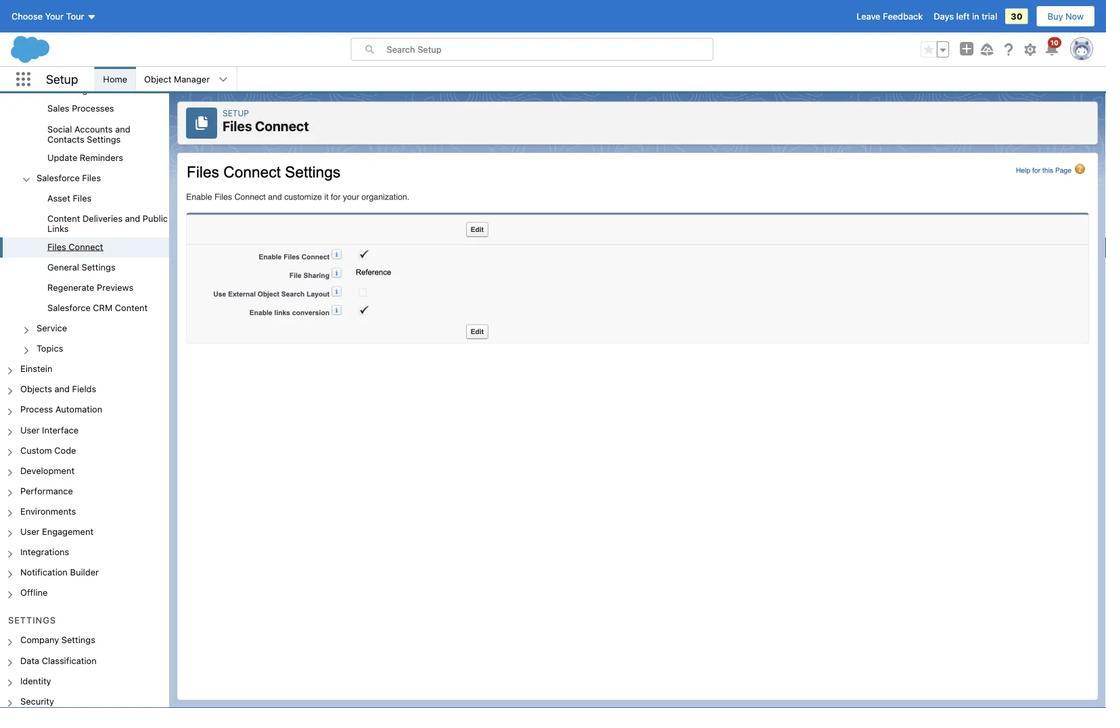 Task type: vqa. For each thing, say whether or not it's contained in the screenshot.
THE PROCESSES within the 'Sales Processes' link
no



Task type: locate. For each thing, give the bounding box(es) containing it.
integrations
[[20, 547, 69, 557]]

connect
[[255, 118, 309, 134], [69, 242, 103, 252]]

engagement
[[83, 75, 134, 85], [42, 526, 93, 537]]

company settings
[[20, 635, 95, 645]]

0 horizontal spatial content
[[47, 213, 80, 223]]

settings up reminders
[[87, 134, 121, 144]]

settings up 'sales processes'
[[58, 85, 92, 95]]

0 horizontal spatial connect
[[69, 242, 103, 252]]

and inside content deliveries and public links
[[125, 213, 140, 223]]

salesforce for salesforce files
[[37, 172, 80, 183]]

and
[[115, 124, 130, 134], [125, 213, 140, 223], [54, 384, 70, 394]]

object
[[144, 74, 171, 84]]

engagement inside 'link'
[[42, 526, 93, 537]]

files inside setup files connect
[[223, 118, 252, 134]]

code
[[54, 445, 76, 455]]

regenerate previews link
[[47, 282, 133, 294]]

setup files connect
[[223, 108, 309, 134]]

fields
[[72, 384, 96, 394]]

environments
[[20, 506, 76, 516]]

contacts
[[47, 134, 84, 144]]

regenerate previews
[[47, 282, 133, 292]]

salesforce down the regenerate
[[47, 303, 91, 313]]

files down update reminders link on the top left
[[82, 172, 101, 183]]

sales for sales processes
[[47, 103, 69, 113]]

content deliveries and public links link
[[47, 213, 169, 233]]

sales engagement settings link
[[58, 75, 169, 95]]

2 user from the top
[[20, 526, 40, 537]]

salesforce
[[37, 172, 80, 183], [47, 303, 91, 313]]

days
[[934, 11, 954, 21]]

company settings link
[[20, 635, 95, 647]]

files down links
[[47, 242, 66, 252]]

and up process automation
[[54, 384, 70, 394]]

and left public
[[125, 213, 140, 223]]

and right accounts
[[115, 124, 130, 134]]

0 horizontal spatial setup
[[46, 72, 78, 86]]

sales processes
[[47, 103, 114, 113]]

user
[[20, 425, 40, 435], [20, 526, 40, 537]]

object manager link
[[136, 67, 218, 91]]

2 vertical spatial and
[[54, 384, 70, 394]]

performance link
[[20, 486, 73, 498]]

engagement inside sales engagement settings
[[83, 75, 134, 85]]

security
[[20, 696, 54, 706]]

reminders
[[80, 152, 123, 162]]

general settings
[[47, 262, 115, 272]]

settings up regenerate previews
[[82, 262, 115, 272]]

group
[[0, 0, 169, 360], [0, 0, 169, 168], [921, 41, 949, 58], [0, 189, 169, 319]]

offline link
[[20, 587, 48, 600]]

1 vertical spatial setup
[[223, 108, 249, 118]]

asset files link
[[47, 193, 92, 205]]

1 horizontal spatial connect
[[255, 118, 309, 134]]

and inside the social accounts and contacts settings
[[115, 124, 130, 134]]

0 vertical spatial and
[[115, 124, 130, 134]]

process automation
[[20, 404, 102, 414]]

user up custom
[[20, 425, 40, 435]]

salesforce up asset
[[37, 172, 80, 183]]

objects and fields link
[[20, 384, 96, 396]]

sales for sales engagement settings
[[58, 75, 80, 85]]

sales up 'sales processes'
[[58, 75, 80, 85]]

development
[[20, 465, 74, 476]]

settings up classification at bottom
[[61, 635, 95, 645]]

object manager
[[144, 74, 210, 84]]

connect inside tree item
[[69, 242, 103, 252]]

content
[[47, 213, 80, 223], [115, 303, 148, 313]]

setup for setup files connect
[[223, 108, 249, 118]]

1 vertical spatial connect
[[69, 242, 103, 252]]

0 vertical spatial connect
[[255, 118, 309, 134]]

0 vertical spatial setup
[[46, 72, 78, 86]]

connect inside setup files connect
[[255, 118, 309, 134]]

identity
[[20, 676, 51, 686]]

and for accounts
[[115, 124, 130, 134]]

Search Setup text field
[[387, 39, 713, 60]]

settings inside sales engagement settings
[[58, 85, 92, 95]]

0 vertical spatial sales
[[58, 75, 80, 85]]

sales inside sales engagement settings
[[58, 75, 80, 85]]

user for user engagement
[[20, 526, 40, 537]]

and for deliveries
[[125, 213, 140, 223]]

1 user from the top
[[20, 425, 40, 435]]

files for setup files connect
[[223, 118, 252, 134]]

1 vertical spatial engagement
[[42, 526, 93, 537]]

manager
[[174, 74, 210, 84]]

1 horizontal spatial setup
[[223, 108, 249, 118]]

user inside user interface link
[[20, 425, 40, 435]]

integrations link
[[20, 547, 69, 559]]

sales engagement settings
[[58, 75, 134, 95]]

1 horizontal spatial content
[[115, 303, 148, 313]]

files inside tree item
[[47, 242, 66, 252]]

choose
[[12, 11, 43, 21]]

setup inside setup files connect
[[223, 108, 249, 118]]

previews
[[97, 282, 133, 292]]

settings inside the social accounts and contacts settings
[[87, 134, 121, 144]]

sales
[[58, 75, 80, 85], [47, 103, 69, 113]]

content down previews
[[115, 303, 148, 313]]

1 vertical spatial and
[[125, 213, 140, 223]]

data classification link
[[20, 655, 97, 668]]

buy now button
[[1036, 5, 1095, 27]]

0 vertical spatial content
[[47, 213, 80, 223]]

files down setup link
[[223, 118, 252, 134]]

user for user interface
[[20, 425, 40, 435]]

service
[[37, 323, 67, 333]]

environments link
[[20, 506, 76, 518]]

files
[[223, 118, 252, 134], [82, 172, 101, 183], [73, 193, 92, 203], [47, 242, 66, 252]]

files right asset
[[73, 193, 92, 203]]

salesforce inside group
[[47, 303, 91, 313]]

10
[[1051, 39, 1059, 46]]

offline
[[20, 587, 48, 598]]

sales processes link
[[47, 103, 114, 116]]

user inside 'link'
[[20, 526, 40, 537]]

crm
[[93, 303, 112, 313]]

1 vertical spatial content
[[115, 303, 148, 313]]

0 vertical spatial salesforce
[[37, 172, 80, 183]]

1 vertical spatial salesforce
[[47, 303, 91, 313]]

accounts
[[74, 124, 113, 134]]

0 vertical spatial engagement
[[83, 75, 134, 85]]

settings inside general settings link
[[82, 262, 115, 272]]

sales up social at the top left of the page
[[47, 103, 69, 113]]

general
[[47, 262, 79, 272]]

1 vertical spatial user
[[20, 526, 40, 537]]

files for salesforce files
[[82, 172, 101, 183]]

engagement down the environments link
[[42, 526, 93, 537]]

1 vertical spatial sales
[[47, 103, 69, 113]]

notification
[[20, 567, 68, 577]]

in
[[972, 11, 979, 21]]

content down the asset files link
[[47, 213, 80, 223]]

setup
[[46, 72, 78, 86], [223, 108, 249, 118]]

files connect link
[[47, 242, 103, 254]]

einstein link
[[20, 364, 52, 376]]

engagement up processes
[[83, 75, 134, 85]]

0 vertical spatial user
[[20, 425, 40, 435]]

user up integrations
[[20, 526, 40, 537]]

update reminders
[[47, 152, 123, 162]]

public
[[143, 213, 168, 223]]

setup link
[[223, 108, 249, 118]]

salesforce files tree item
[[0, 168, 169, 319]]

files for asset files
[[73, 193, 92, 203]]



Task type: describe. For each thing, give the bounding box(es) containing it.
30
[[1011, 11, 1023, 21]]

salesforce for salesforce crm content
[[47, 303, 91, 313]]

notification builder link
[[20, 567, 99, 579]]

service link
[[37, 323, 67, 335]]

content inside salesforce crm content link
[[115, 303, 148, 313]]

topics
[[37, 343, 63, 353]]

process automation link
[[20, 404, 102, 417]]

user interface link
[[20, 425, 79, 437]]

choose your tour
[[12, 11, 84, 21]]

buy now
[[1048, 11, 1084, 21]]

left
[[956, 11, 970, 21]]

identity link
[[20, 676, 51, 688]]

choose your tour button
[[11, 5, 97, 27]]

salesforce files
[[37, 172, 101, 183]]

trial
[[982, 11, 997, 21]]

your
[[45, 11, 64, 21]]

feedback
[[883, 11, 923, 21]]

engagement for sales engagement settings
[[83, 75, 134, 85]]

social
[[47, 124, 72, 134]]

now
[[1066, 11, 1084, 21]]

custom code link
[[20, 445, 76, 457]]

links
[[47, 223, 69, 233]]

engagement for user engagement
[[42, 526, 93, 537]]

company
[[20, 635, 59, 645]]

social accounts and contacts settings
[[47, 124, 130, 144]]

leave feedback
[[857, 11, 923, 21]]

user engagement link
[[20, 526, 93, 539]]

development link
[[20, 465, 74, 478]]

builder
[[70, 567, 99, 577]]

custom code
[[20, 445, 76, 455]]

10 button
[[1044, 37, 1061, 58]]

home link
[[95, 67, 135, 91]]

interface
[[42, 425, 79, 435]]

security link
[[20, 696, 54, 708]]

files connect tree item
[[0, 237, 169, 258]]

settings inside company settings link
[[61, 635, 95, 645]]

performance
[[20, 486, 73, 496]]

update reminders link
[[47, 152, 123, 164]]

setup for setup
[[46, 72, 78, 86]]

asset files
[[47, 193, 92, 203]]

content inside content deliveries and public links
[[47, 213, 80, 223]]

classification
[[42, 655, 97, 666]]

days left in trial
[[934, 11, 997, 21]]

regenerate
[[47, 282, 94, 292]]

buy
[[1048, 11, 1063, 21]]

automation
[[55, 404, 102, 414]]

data
[[20, 655, 39, 666]]

topics link
[[37, 343, 63, 356]]

leave
[[857, 11, 880, 21]]

settings up company
[[8, 615, 56, 625]]

process
[[20, 404, 53, 414]]

user interface
[[20, 425, 79, 435]]

custom
[[20, 445, 52, 455]]

tour
[[66, 11, 84, 21]]

einstein
[[20, 364, 52, 374]]

files connect
[[47, 242, 103, 252]]

objects
[[20, 384, 52, 394]]

notification builder
[[20, 567, 99, 577]]

home
[[103, 74, 127, 84]]

user engagement
[[20, 526, 93, 537]]

social accounts and contacts settings link
[[47, 124, 169, 144]]

data classification
[[20, 655, 97, 666]]

group containing asset files
[[0, 189, 169, 319]]

salesforce files link
[[37, 172, 101, 185]]

salesforce crm content
[[47, 303, 148, 313]]

general settings link
[[47, 262, 115, 274]]

objects and fields
[[20, 384, 96, 394]]

update
[[47, 152, 77, 162]]

deliveries
[[83, 213, 123, 223]]

salesforce crm content link
[[47, 303, 148, 315]]

processes
[[72, 103, 114, 113]]



